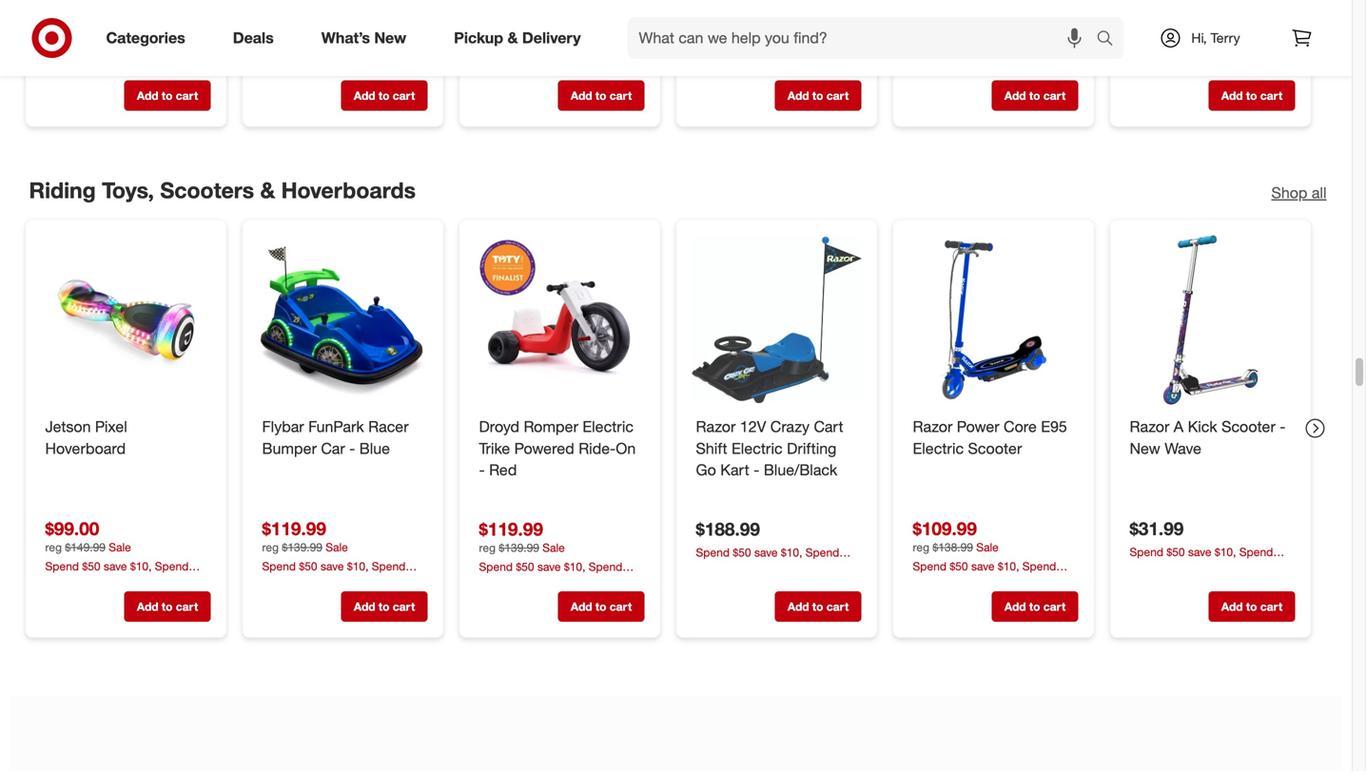 Task type: locate. For each thing, give the bounding box(es) containing it.
1 horizontal spatial razor
[[913, 418, 953, 436]]

razor left 'power'
[[913, 418, 953, 436]]

$11.99 - $14.99
[[1130, 43, 1256, 65]]

toys for razor power core e95 electric scooter
[[1039, 576, 1060, 590]]

$100 for droyd romper electric trike powered ride-on - red
[[479, 577, 504, 591]]

12v
[[740, 418, 766, 436]]

$25 inside $31.99 spend $50 save $10, spend $100 save $25 on select toys
[[1184, 562, 1203, 576]]

$27.99
[[262, 42, 316, 64], [45, 43, 99, 65]]

trike
[[479, 440, 510, 458]]

spend $50 save $10, spend $100 save $25 on select toys button for jetson pixel hoverboard
[[45, 559, 211, 590]]

reg
[[45, 541, 62, 555], [262, 541, 279, 555], [913, 541, 930, 555], [479, 541, 496, 555]]

$50 inside the $109.99 reg $138.99 sale spend $50 save $10, spend $100 save $25 on select toys
[[950, 560, 968, 574]]

scooters
[[160, 177, 254, 203]]

sale for jetson pixel hoverboard
[[109, 541, 131, 555]]

$119.99 reg $139.99 sale spend $50 save $10, spend $100 save $25 on select toys for car
[[262, 518, 409, 590]]

$138.99
[[933, 541, 974, 555]]

$109.99 reg $138.99 sale spend $50 save $10, spend $100 save $25 on select toys
[[913, 518, 1060, 590]]

scooter right kick
[[1222, 418, 1276, 436]]

reg inside $99.00 reg $149.99 sale spend $50 save $10, spend $100 save $25 on select toys
[[45, 541, 62, 555]]

$30.00
[[696, 43, 750, 65]]

$31.99 spend $50 save $10, spend $100 save $25 on select toys
[[1130, 518, 1277, 576]]

$188.99 spend $50 save $10, spend $100 save $25 on select toys
[[696, 519, 843, 577]]

select for droyd romper electric trike powered ride-on - red
[[571, 577, 602, 591]]

select
[[1222, 562, 1253, 576], [788, 562, 819, 577], [137, 576, 168, 590], [354, 576, 385, 590], [1005, 576, 1036, 590], [571, 577, 602, 591]]

0 horizontal spatial $119.99 reg $139.99 sale spend $50 save $10, spend $100 save $25 on select toys
[[262, 518, 409, 590]]

add to cart button
[[124, 81, 211, 111], [341, 81, 428, 111], [558, 81, 645, 111], [775, 81, 862, 111], [992, 81, 1079, 111], [1209, 81, 1296, 111], [124, 592, 211, 622], [341, 592, 428, 622], [558, 592, 645, 622], [775, 592, 862, 622], [992, 592, 1079, 622], [1209, 592, 1296, 622]]

spend $50 save $10, spend $100 save $25 on select toys button for razor power core e95 electric scooter
[[913, 559, 1079, 590]]

jetson
[[45, 418, 91, 436]]

$100 inside the $109.99 reg $138.99 sale spend $50 save $10, spend $100 save $25 on select toys
[[913, 576, 938, 590]]

$25 for razor power core e95 electric scooter
[[968, 576, 986, 590]]

$10, inside $188.99 spend $50 save $10, spend $100 save $25 on select toys
[[781, 546, 803, 560]]

1 vertical spatial new
[[1130, 440, 1161, 458]]

spend
[[1130, 545, 1164, 560], [1240, 545, 1274, 560], [696, 546, 730, 560], [806, 546, 840, 560], [45, 560, 79, 574], [155, 560, 189, 574], [262, 560, 296, 574], [372, 560, 406, 574], [913, 560, 947, 574], [1023, 560, 1057, 574], [479, 560, 513, 575], [589, 560, 623, 575]]

bumper
[[262, 440, 317, 458]]

select for flybar funpark racer bumper car - blue
[[354, 576, 385, 590]]

droyd romper electric trike powered ride-on - red
[[479, 418, 636, 480]]

$50 inside $31.99 spend $50 save $10, spend $100 save $25 on select toys
[[1167, 545, 1185, 560]]

1 $119.99 from the left
[[262, 518, 326, 540]]

droyd romper electric trike powered ride-on - red image
[[475, 236, 645, 405], [475, 236, 645, 405]]

toys for droyd romper electric trike powered ride-on - red
[[605, 577, 626, 591]]

0 horizontal spatial scooter
[[968, 440, 1022, 458]]

1 horizontal spatial &
[[508, 29, 518, 47]]

electric up ride-
[[583, 418, 634, 436]]

toys inside $99.00 reg $149.99 sale spend $50 save $10, spend $100 save $25 on select toys
[[171, 576, 192, 590]]

What can we help you find? suggestions appear below search field
[[628, 17, 1102, 59]]

jetson pixel hoverboard image
[[41, 236, 211, 405], [41, 236, 211, 405]]

2 sale from the left
[[326, 541, 348, 555]]

on
[[1206, 562, 1219, 576], [772, 562, 785, 577], [121, 576, 134, 590], [338, 576, 351, 590], [989, 576, 1002, 590], [555, 577, 568, 591]]

electric down 'power'
[[913, 440, 964, 458]]

search button
[[1088, 17, 1134, 63]]

$119.99 reg $139.99 sale spend $50 save $10, spend $100 save $25 on select toys
[[262, 518, 409, 590], [479, 519, 626, 591]]

$119.99 for droyd romper electric trike powered ride-on - red
[[479, 519, 543, 540]]

blue/black
[[764, 461, 838, 480]]

& right scooters
[[260, 177, 275, 203]]

sale inside the $109.99 reg $138.99 sale spend $50 save $10, spend $100 save $25 on select toys
[[977, 541, 999, 555]]

2 $119.99 from the left
[[479, 519, 543, 540]]

scooter down 'power'
[[968, 440, 1022, 458]]

$25
[[1184, 562, 1203, 576], [751, 562, 769, 577], [100, 576, 118, 590], [317, 576, 335, 590], [968, 576, 986, 590], [534, 577, 552, 591]]

- left red
[[479, 461, 485, 480]]

1 horizontal spatial electric
[[732, 440, 783, 458]]

spend $50 save $10, spend $100 save $25 on select toys button for flybar funpark racer bumper car - blue
[[262, 559, 428, 590]]

- right kart
[[754, 461, 760, 480]]

new left "wave"
[[1130, 440, 1161, 458]]

& right pickup
[[508, 29, 518, 47]]

select inside $99.00 reg $149.99 sale spend $50 save $10, spend $100 save $25 on select toys
[[137, 576, 168, 590]]

razor power core e95 electric scooter image
[[909, 236, 1079, 405], [909, 236, 1079, 405]]

$50 inside $99.00 reg $149.99 sale spend $50 save $10, spend $100 save $25 on select toys
[[82, 560, 101, 574]]

toys inside the $109.99 reg $138.99 sale spend $50 save $10, spend $100 save $25 on select toys
[[1039, 576, 1060, 590]]

$99.00
[[45, 518, 99, 540]]

on for jetson pixel hoverboard
[[121, 576, 134, 590]]

1 razor from the left
[[696, 418, 736, 436]]

3 razor from the left
[[1130, 418, 1170, 436]]

pickup & delivery link
[[438, 17, 605, 59]]

$25 inside the $109.99 reg $138.99 sale spend $50 save $10, spend $100 save $25 on select toys
[[968, 576, 986, 590]]

$10,
[[1215, 545, 1237, 560], [781, 546, 803, 560], [130, 560, 152, 574], [347, 560, 369, 574], [998, 560, 1020, 574], [564, 560, 586, 575]]

to
[[162, 89, 173, 103], [379, 89, 390, 103], [596, 89, 607, 103], [813, 89, 824, 103], [1030, 89, 1041, 103], [1247, 89, 1258, 103], [162, 600, 173, 614], [379, 600, 390, 614], [596, 600, 607, 614], [813, 600, 824, 614], [1030, 600, 1041, 614], [1247, 600, 1258, 614]]

- right $11.99
[[1189, 43, 1197, 65]]

&
[[508, 29, 518, 47], [260, 177, 275, 203]]

shop
[[1272, 184, 1308, 202]]

sale inside $99.00 reg $149.99 sale spend $50 save $10, spend $100 save $25 on select toys
[[109, 541, 131, 555]]

$25 for flybar funpark racer bumper car - blue
[[317, 576, 335, 590]]

$27.99 left what's at left
[[262, 42, 316, 64]]

$10, for droyd romper electric trike powered ride-on - red
[[564, 560, 586, 575]]

select inside the $109.99 reg $138.99 sale spend $50 save $10, spend $100 save $25 on select toys
[[1005, 576, 1036, 590]]

1 $139.99 from the left
[[282, 541, 323, 555]]

new
[[374, 29, 407, 47], [1130, 440, 1161, 458]]

- right car
[[349, 440, 355, 458]]

new right what's at left
[[374, 29, 407, 47]]

$119.99 down bumper
[[262, 518, 326, 540]]

$109.99
[[913, 518, 977, 540]]

1 vertical spatial &
[[260, 177, 275, 203]]

razor up the shift
[[696, 418, 736, 436]]

jetson pixel hoverboard link
[[45, 416, 207, 460]]

1 reg from the left
[[45, 541, 62, 555]]

1 horizontal spatial $27.99
[[262, 42, 316, 64]]

0 horizontal spatial $139.99
[[282, 541, 323, 555]]

razor left a
[[1130, 418, 1170, 436]]

0 vertical spatial new
[[374, 29, 407, 47]]

0 horizontal spatial electric
[[583, 418, 634, 436]]

riding toys, scooters & hoverboards
[[29, 177, 416, 203]]

scooter inside razor power core e95 electric scooter
[[968, 440, 1022, 458]]

$10, inside $99.00 reg $149.99 sale spend $50 save $10, spend $100 save $25 on select toys
[[130, 560, 152, 574]]

$11.99
[[1130, 43, 1184, 65]]

funpark
[[308, 418, 364, 436]]

$50 for flybar funpark racer bumper car - blue
[[299, 560, 317, 574]]

$50 for droyd romper electric trike powered ride-on - red
[[516, 560, 534, 575]]

4 sale from the left
[[543, 541, 565, 555]]

1 horizontal spatial scooter
[[1222, 418, 1276, 436]]

- right kick
[[1280, 418, 1286, 436]]

categories link
[[90, 17, 209, 59]]

razor power core e95 electric scooter link
[[913, 416, 1075, 460]]

$119.99 down red
[[479, 519, 543, 540]]

electric
[[583, 418, 634, 436], [732, 440, 783, 458], [913, 440, 964, 458]]

0 vertical spatial &
[[508, 29, 518, 47]]

- inside razor 12v crazy cart shift electric drifting go kart - blue/black
[[754, 461, 760, 480]]

1 horizontal spatial $119.99
[[479, 519, 543, 540]]

new inside razor a kick scooter - new wave
[[1130, 440, 1161, 458]]

$139.99
[[282, 541, 323, 555], [499, 541, 540, 555]]

0 vertical spatial scooter
[[1222, 418, 1276, 436]]

add
[[137, 89, 159, 103], [354, 89, 376, 103], [571, 89, 592, 103], [788, 89, 809, 103], [1005, 89, 1026, 103], [1222, 89, 1243, 103], [137, 600, 159, 614], [354, 600, 376, 614], [571, 600, 592, 614], [788, 600, 809, 614], [1005, 600, 1026, 614], [1222, 600, 1243, 614]]

on inside the $109.99 reg $138.99 sale spend $50 save $10, spend $100 save $25 on select toys
[[989, 576, 1002, 590]]

flybar funpark racer bumper car - blue
[[262, 418, 409, 458]]

razor 12v crazy cart shift electric drifting go kart - blue/black image
[[692, 236, 862, 405], [692, 236, 862, 405]]

toys for jetson pixel hoverboard
[[171, 576, 192, 590]]

2 razor from the left
[[913, 418, 953, 436]]

reg for flybar funpark racer bumper car - blue
[[262, 541, 279, 555]]

1 horizontal spatial new
[[1130, 440, 1161, 458]]

razor 12v crazy cart shift electric drifting go kart - blue/black link
[[696, 416, 858, 482]]

spend $50 save $10, spend $100 save $25 on select toys button
[[1130, 544, 1296, 576], [696, 545, 862, 577], [45, 559, 211, 590], [262, 559, 428, 590], [913, 559, 1079, 590], [479, 559, 645, 591]]

0 horizontal spatial &
[[260, 177, 275, 203]]

save
[[1189, 545, 1212, 560], [755, 546, 778, 560], [104, 560, 127, 574], [321, 560, 344, 574], [972, 560, 995, 574], [538, 560, 561, 575], [1158, 562, 1181, 576], [724, 562, 747, 577], [73, 576, 96, 590], [290, 576, 313, 590], [941, 576, 964, 590], [507, 577, 530, 591]]

$100
[[1130, 562, 1155, 576], [696, 562, 721, 577], [45, 576, 70, 590], [262, 576, 287, 590], [913, 576, 938, 590], [479, 577, 504, 591]]

flybar
[[262, 418, 304, 436]]

jetson pixel hoverboard
[[45, 418, 127, 458]]

3 reg from the left
[[913, 541, 930, 555]]

razor inside razor 12v crazy cart shift electric drifting go kart - blue/black
[[696, 418, 736, 436]]

1 vertical spatial scooter
[[968, 440, 1022, 458]]

shift
[[696, 440, 728, 458]]

$50 for jetson pixel hoverboard
[[82, 560, 101, 574]]

categories
[[106, 29, 185, 47]]

-
[[1189, 43, 1197, 65], [1280, 418, 1286, 436], [349, 440, 355, 458], [479, 461, 485, 480], [754, 461, 760, 480]]

3 sale from the left
[[977, 541, 999, 555]]

hi,
[[1192, 30, 1207, 46]]

2 $139.99 from the left
[[499, 541, 540, 555]]

reg inside the $109.99 reg $138.99 sale spend $50 save $10, spend $100 save $25 on select toys
[[913, 541, 930, 555]]

$10, inside $31.99 spend $50 save $10, spend $100 save $25 on select toys
[[1215, 545, 1237, 560]]

deals link
[[217, 17, 298, 59]]

flybar funpark racer bumper car - blue image
[[258, 236, 428, 405], [258, 236, 428, 405]]

razor a kick scooter - new wave image
[[1126, 236, 1296, 405], [1126, 236, 1296, 405]]

on inside $99.00 reg $149.99 sale spend $50 save $10, spend $100 save $25 on select toys
[[121, 576, 134, 590]]

$10, inside the $109.99 reg $138.99 sale spend $50 save $10, spend $100 save $25 on select toys
[[998, 560, 1020, 574]]

select inside $188.99 spend $50 save $10, spend $100 save $25 on select toys
[[788, 562, 819, 577]]

sale for flybar funpark racer bumper car - blue
[[326, 541, 348, 555]]

0 horizontal spatial $119.99
[[262, 518, 326, 540]]

1 horizontal spatial $139.99
[[499, 541, 540, 555]]

$100 for flybar funpark racer bumper car - blue
[[262, 576, 287, 590]]

4 reg from the left
[[479, 541, 496, 555]]

razor inside razor a kick scooter - new wave
[[1130, 418, 1170, 436]]

2 horizontal spatial razor
[[1130, 418, 1170, 436]]

droyd
[[479, 418, 520, 436]]

electric down the 12v
[[732, 440, 783, 458]]

2 $119.99 reg $139.99 sale spend $50 save $10, spend $100 save $25 on select toys from the left
[[479, 519, 626, 591]]

$25 inside $99.00 reg $149.99 sale spend $50 save $10, spend $100 save $25 on select toys
[[100, 576, 118, 590]]

riding
[[29, 177, 96, 203]]

wave
[[1165, 440, 1202, 458]]

razor 12v crazy cart shift electric drifting go kart - blue/black
[[696, 418, 844, 480]]

sale
[[109, 541, 131, 555], [326, 541, 348, 555], [977, 541, 999, 555], [543, 541, 565, 555]]

$119.99
[[262, 518, 326, 540], [479, 519, 543, 540]]

razor
[[696, 418, 736, 436], [913, 418, 953, 436], [1130, 418, 1170, 436]]

electric inside razor 12v crazy cart shift electric drifting go kart - blue/black
[[732, 440, 783, 458]]

shop all
[[1272, 184, 1327, 202]]

cart
[[176, 89, 198, 103], [393, 89, 415, 103], [610, 89, 632, 103], [827, 89, 849, 103], [1044, 89, 1066, 103], [1261, 89, 1283, 103], [176, 600, 198, 614], [393, 600, 415, 614], [610, 600, 632, 614], [827, 600, 849, 614], [1044, 600, 1066, 614], [1261, 600, 1283, 614]]

select for razor power core e95 electric scooter
[[1005, 576, 1036, 590]]

1 sale from the left
[[109, 541, 131, 555]]

$25 inside $188.99 spend $50 save $10, spend $100 save $25 on select toys
[[751, 562, 769, 577]]

crazy
[[771, 418, 810, 436]]

$100 inside $99.00 reg $149.99 sale spend $50 save $10, spend $100 save $25 on select toys
[[45, 576, 70, 590]]

0 horizontal spatial razor
[[696, 418, 736, 436]]

0 horizontal spatial new
[[374, 29, 407, 47]]

razor inside razor power core e95 electric scooter
[[913, 418, 953, 436]]

1 $119.99 reg $139.99 sale spend $50 save $10, spend $100 save $25 on select toys from the left
[[262, 518, 409, 590]]

$100 inside $31.99 spend $50 save $10, spend $100 save $25 on select toys
[[1130, 562, 1155, 576]]

toys,
[[102, 177, 154, 203]]

$27.99 left categories
[[45, 43, 99, 65]]

2 horizontal spatial electric
[[913, 440, 964, 458]]

1 horizontal spatial $119.99 reg $139.99 sale spend $50 save $10, spend $100 save $25 on select toys
[[479, 519, 626, 591]]

$139.99 for flybar funpark racer bumper car - blue
[[282, 541, 323, 555]]

sale for droyd romper electric trike powered ride-on - red
[[543, 541, 565, 555]]

2 reg from the left
[[262, 541, 279, 555]]



Task type: describe. For each thing, give the bounding box(es) containing it.
$100 for jetson pixel hoverboard
[[45, 576, 70, 590]]

toys inside $188.99 spend $50 save $10, spend $100 save $25 on select toys
[[822, 562, 843, 577]]

electric inside razor power core e95 electric scooter
[[913, 440, 964, 458]]

$37.99
[[913, 43, 967, 65]]

drifting
[[787, 440, 837, 458]]

core
[[1004, 418, 1037, 436]]

droyd romper electric trike powered ride-on - red link
[[479, 416, 641, 482]]

0 horizontal spatial $27.99
[[45, 43, 99, 65]]

romper
[[524, 418, 579, 436]]

spend $50 save $10, spend $100 save $25 on select toys button for razor 12v crazy cart shift electric drifting go kart - blue/black
[[696, 545, 862, 577]]

$31.99
[[1130, 518, 1184, 540]]

$119.99 for flybar funpark racer bumper car - blue
[[262, 518, 326, 540]]

a
[[1174, 418, 1184, 436]]

razor a kick scooter - new wave link
[[1130, 416, 1292, 460]]

cart
[[814, 418, 844, 436]]

kart
[[721, 461, 750, 480]]

terry
[[1211, 30, 1241, 46]]

electric inside droyd romper electric trike powered ride-on - red
[[583, 418, 634, 436]]

- inside droyd romper electric trike powered ride-on - red
[[479, 461, 485, 480]]

$119.99 reg $139.99 sale spend $50 save $10, spend $100 save $25 on select toys for powered
[[479, 519, 626, 591]]

pickup
[[454, 29, 503, 47]]

$100 for razor power core e95 electric scooter
[[913, 576, 938, 590]]

$188.99
[[696, 519, 760, 540]]

razor for $109.99
[[913, 418, 953, 436]]

spend $50 save $10, spend $100 save $25 on select toys button for droyd romper electric trike powered ride-on - red
[[479, 559, 645, 591]]

car
[[321, 440, 345, 458]]

$25 for droyd romper electric trike powered ride-on - red
[[534, 577, 552, 591]]

all
[[1312, 184, 1327, 202]]

$10, for flybar funpark racer bumper car - blue
[[347, 560, 369, 574]]

on for flybar funpark racer bumper car - blue
[[338, 576, 351, 590]]

$99.00 reg $149.99 sale spend $50 save $10, spend $100 save $25 on select toys
[[45, 518, 192, 590]]

on
[[616, 440, 636, 458]]

go
[[696, 461, 716, 480]]

- inside flybar funpark racer bumper car - blue
[[349, 440, 355, 458]]

$139.99 for droyd romper electric trike powered ride-on - red
[[499, 541, 540, 555]]

$25 for jetson pixel hoverboard
[[100, 576, 118, 590]]

what's
[[321, 29, 370, 47]]

red
[[489, 461, 517, 480]]

deals
[[233, 29, 274, 47]]

spend $50 save $10, spend $100 save $25 on select toys button for razor a kick scooter - new wave
[[1130, 544, 1296, 576]]

on inside $188.99 spend $50 save $10, spend $100 save $25 on select toys
[[772, 562, 785, 577]]

on inside $31.99 spend $50 save $10, spend $100 save $25 on select toys
[[1206, 562, 1219, 576]]

on for droyd romper electric trike powered ride-on - red
[[555, 577, 568, 591]]

scooter inside razor a kick scooter - new wave
[[1222, 418, 1276, 436]]

$10, for razor power core e95 electric scooter
[[998, 560, 1020, 574]]

ride-
[[579, 440, 616, 458]]

toys for flybar funpark racer bumper car - blue
[[388, 576, 409, 590]]

- inside razor a kick scooter - new wave
[[1280, 418, 1286, 436]]

on for razor power core e95 electric scooter
[[989, 576, 1002, 590]]

blue
[[360, 440, 390, 458]]

power
[[957, 418, 1000, 436]]

razor power core e95 electric scooter
[[913, 418, 1068, 458]]

reg for droyd romper electric trike powered ride-on - red
[[479, 541, 496, 555]]

delivery
[[522, 29, 581, 47]]

razor for $188.99
[[696, 418, 736, 436]]

hoverboards
[[281, 177, 416, 203]]

what's new
[[321, 29, 407, 47]]

sale for razor power core e95 electric scooter
[[977, 541, 999, 555]]

flybar funpark racer bumper car - blue link
[[262, 416, 424, 460]]

select for jetson pixel hoverboard
[[137, 576, 168, 590]]

razor for $31.99
[[1130, 418, 1170, 436]]

reg for razor power core e95 electric scooter
[[913, 541, 930, 555]]

hi, terry
[[1192, 30, 1241, 46]]

$50 for razor power core e95 electric scooter
[[950, 560, 968, 574]]

reg for jetson pixel hoverboard
[[45, 541, 62, 555]]

search
[[1088, 31, 1134, 49]]

what's new link
[[305, 17, 430, 59]]

pixel
[[95, 418, 127, 436]]

e95
[[1041, 418, 1068, 436]]

$149.99
[[65, 541, 106, 555]]

$14.99
[[1202, 43, 1256, 65]]

toys inside $31.99 spend $50 save $10, spend $100 save $25 on select toys
[[1256, 562, 1277, 576]]

select inside $31.99 spend $50 save $10, spend $100 save $25 on select toys
[[1222, 562, 1253, 576]]

razor a kick scooter - new wave
[[1130, 418, 1286, 458]]

racer
[[368, 418, 409, 436]]

shop all link
[[1272, 182, 1327, 204]]

pickup & delivery
[[454, 29, 581, 47]]

$100 inside $188.99 spend $50 save $10, spend $100 save $25 on select toys
[[696, 562, 721, 577]]

$45.00
[[479, 43, 533, 65]]

kick
[[1188, 418, 1218, 436]]

hoverboard
[[45, 440, 126, 458]]

$50 inside $188.99 spend $50 save $10, spend $100 save $25 on select toys
[[733, 546, 751, 560]]

$10, for jetson pixel hoverboard
[[130, 560, 152, 574]]

powered
[[514, 440, 575, 458]]



Task type: vqa. For each thing, say whether or not it's contained in the screenshot.


